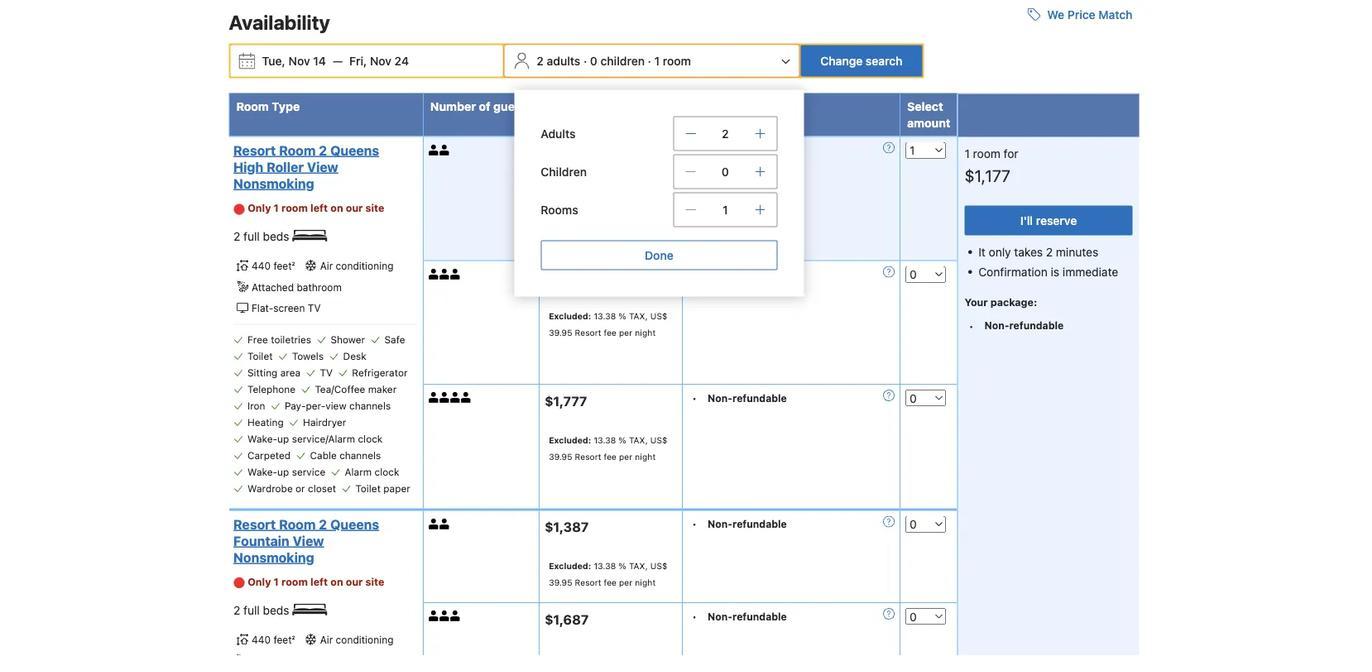 Task type: vqa. For each thing, say whether or not it's contained in the screenshot.
2023
no



Task type: describe. For each thing, give the bounding box(es) containing it.
wake-up service
[[248, 467, 326, 478]]

13.38 % tax, us$ 39.95 resort fee per night for $1,387
[[549, 562, 668, 588]]

resort up the $1,687
[[575, 578, 602, 588]]

immediate
[[1063, 265, 1119, 279]]

flat-screen tv
[[252, 303, 321, 314]]

up for service/alarm
[[277, 434, 289, 445]]

or
[[296, 483, 305, 495]]

we
[[1048, 8, 1065, 22]]

toilet paper
[[356, 483, 410, 495]]

resort room 2 queens high roller view nonsmoking
[[233, 143, 379, 192]]

alarm
[[345, 467, 372, 478]]

full for resort room 2 queens fountain view nonsmoking
[[243, 604, 260, 617]]

24
[[395, 54, 409, 68]]

done button
[[541, 241, 778, 271]]

1 down the fountain
[[274, 577, 279, 589]]

resort inside resort room 2 queens fountain view nonsmoking
[[233, 517, 276, 533]]

toilet for toilet
[[248, 351, 273, 362]]

excluded: for $1,777
[[549, 436, 591, 446]]

takes
[[1014, 246, 1043, 259]]

i'll reserve button
[[965, 206, 1133, 236]]

service/alarm
[[292, 434, 355, 445]]

non-refundable for second more details on meals and payment options image from the top
[[708, 393, 787, 405]]

roller
[[267, 160, 304, 175]]

more details on meals and payment options image for resort room 2 queens high roller view nonsmoking
[[883, 143, 895, 154]]

2 air conditioning from the top
[[320, 635, 394, 646]]

2 conditioning from the top
[[336, 635, 394, 646]]

resort down $1,477
[[575, 328, 602, 338]]

fee for $1,387
[[604, 578, 617, 588]]

wake- for wake-up service
[[248, 467, 277, 478]]

area
[[280, 367, 301, 379]]

sitting area
[[248, 367, 301, 379]]

screen
[[273, 303, 305, 314]]

our for resort room 2 queens high roller view nonsmoking
[[346, 203, 363, 215]]

13.38 for $1,777
[[594, 436, 616, 446]]

site for resort room 2 queens high roller view nonsmoking
[[366, 203, 385, 215]]

fri, nov 24 button
[[343, 46, 416, 76]]

1 13.38 from the top
[[594, 188, 616, 198]]

14
[[313, 54, 326, 68]]

hairdryer
[[303, 417, 346, 429]]

39.95 for $1,477
[[549, 328, 573, 338]]

2 inside resort room 2 queens fountain view nonsmoking
[[319, 517, 327, 533]]

free toiletries
[[248, 334, 311, 346]]

room inside button
[[663, 54, 691, 68]]

view
[[326, 401, 347, 412]]

2 full beds for resort room 2 queens high roller view nonsmoking
[[233, 230, 292, 244]]

1 vertical spatial tv
[[320, 367, 333, 379]]

confirmation
[[979, 265, 1048, 279]]

1 horizontal spatial 0
[[722, 165, 729, 179]]

refrigerator
[[352, 367, 408, 379]]

13.38 % tax, us$ 39.95 resort fee per night for $1,477
[[549, 312, 668, 338]]

type
[[272, 100, 300, 114]]

sitting
[[248, 367, 278, 379]]

per for $1,777
[[619, 452, 633, 462]]

cable channels
[[310, 450, 381, 462]]

non-refundable for resort room 2 queens fountain view nonsmoking more details on meals and payment options image
[[708, 519, 787, 531]]

towels
[[292, 351, 324, 362]]

refundable for second more details on meals and payment options image from the top
[[733, 393, 787, 405]]

1 per from the top
[[619, 204, 633, 214]]

1 nov from the left
[[289, 54, 310, 68]]

only
[[989, 246, 1011, 259]]

closet
[[308, 483, 336, 495]]

2 nov from the left
[[370, 54, 392, 68]]

2 feet² from the top
[[274, 635, 295, 646]]

availability
[[229, 11, 330, 34]]

1 feet² from the top
[[274, 261, 295, 272]]

room down resort room 2 queens fountain view nonsmoking
[[282, 577, 308, 589]]

beds for resort room 2 queens fountain view nonsmoking
[[263, 604, 289, 617]]

room for resort room 2 queens fountain view nonsmoking
[[279, 517, 316, 533]]

1 down roller
[[274, 203, 279, 215]]

tea/coffee maker
[[315, 384, 397, 396]]

pay-per-view channels
[[285, 401, 391, 412]]

fee for $1,777
[[604, 452, 617, 462]]

on for view
[[331, 203, 343, 215]]

flat-
[[252, 303, 273, 314]]

per for $1,477
[[619, 328, 633, 338]]

non- for more details on meals and payment options image associated with resort room 2 queens high roller view nonsmoking
[[708, 145, 733, 157]]

night for $1,477
[[635, 328, 656, 338]]

1 air from the top
[[320, 261, 333, 272]]

2 more details on meals and payment options image from the top
[[883, 609, 895, 621]]

2 air from the top
[[320, 635, 333, 646]]

wardrobe or closet
[[248, 483, 336, 495]]

your package:
[[965, 297, 1038, 309]]

13.38 for $1,387
[[594, 562, 616, 572]]

full for resort room 2 queens high roller view nonsmoking
[[243, 230, 260, 244]]

search
[[866, 54, 903, 68]]

our for resort room 2 queens fountain view nonsmoking
[[346, 577, 363, 589]]

39.95 for $1,777
[[549, 452, 573, 462]]

only 1 room left on our site for nonsmoking
[[248, 577, 385, 589]]

room type
[[236, 100, 300, 114]]

fri,
[[349, 54, 367, 68]]

done
[[645, 249, 674, 263]]

1 us$ from the top
[[650, 188, 668, 198]]

it only takes 2 minutes confirmation is immediate
[[979, 246, 1119, 279]]

us$ for $1,387
[[650, 562, 668, 572]]

—
[[333, 54, 343, 68]]

% for $1,477
[[619, 312, 627, 322]]

1 vertical spatial clock
[[375, 467, 399, 478]]

tue,
[[262, 54, 286, 68]]

paper
[[384, 483, 410, 495]]

on for nonsmoking
[[331, 577, 343, 589]]

nonsmoking inside resort room 2 queens fountain view nonsmoking
[[233, 550, 314, 566]]

guests
[[494, 100, 532, 114]]

number
[[430, 100, 476, 114]]

1 440 from the top
[[252, 261, 271, 272]]

attached bathroom
[[252, 282, 342, 293]]

children
[[541, 165, 587, 179]]

it
[[979, 246, 986, 259]]

per-
[[306, 401, 326, 412]]

resort room 2 queens high roller view nonsmoking link
[[233, 143, 414, 192]]

free
[[248, 334, 268, 346]]

tue, nov 14 button
[[255, 46, 333, 76]]

safe
[[385, 334, 405, 346]]

0 vertical spatial clock
[[358, 434, 383, 445]]

resort inside 'resort room 2 queens high roller view nonsmoking'
[[233, 143, 276, 159]]

left for nonsmoking
[[311, 577, 328, 589]]

up for service
[[277, 467, 289, 478]]

tue, nov 14 — fri, nov 24
[[262, 54, 409, 68]]

tax, for $1,777
[[629, 436, 648, 446]]

match
[[1099, 8, 1133, 22]]

only for resort room 2 queens high roller view nonsmoking
[[248, 203, 271, 215]]

excluded: for $1,477
[[549, 312, 591, 322]]

we price match button
[[1021, 0, 1140, 30]]

children
[[601, 54, 645, 68]]

non-refundable for 1st more details on meals and payment options icon from the top
[[708, 269, 787, 281]]

change search
[[821, 54, 903, 68]]

resort down $1,777
[[575, 452, 602, 462]]

high
[[233, 160, 264, 175]]

2 adults · 0 children · 1 room button
[[506, 46, 798, 77]]

per for $1,387
[[619, 578, 633, 588]]

$1,687
[[545, 612, 589, 628]]



Task type: locate. For each thing, give the bounding box(es) containing it.
tax, for $1,477
[[629, 312, 648, 322]]

1 vertical spatial air
[[320, 635, 333, 646]]

3 tax, from the top
[[629, 436, 648, 446]]

2 13.38 % tax, us$ 39.95 resort fee per night from the top
[[549, 312, 668, 338]]

wake-up service/alarm clock
[[248, 434, 383, 445]]

room for resort room 2 queens high roller view nonsmoking
[[279, 143, 316, 159]]

1 vertical spatial on
[[331, 577, 343, 589]]

1 440 feet² from the top
[[252, 261, 295, 272]]

1 vertical spatial up
[[277, 467, 289, 478]]

0 vertical spatial on
[[331, 203, 343, 215]]

site for resort room 2 queens fountain view nonsmoking
[[366, 577, 385, 589]]

resort down children
[[575, 204, 602, 214]]

night for $1,777
[[635, 452, 656, 462]]

2 only 1 room left on our site from the top
[[248, 577, 385, 589]]

fee
[[604, 204, 617, 214], [604, 328, 617, 338], [604, 452, 617, 462], [604, 578, 617, 588]]

site down resort room 2 queens fountain view nonsmoking link
[[366, 577, 385, 589]]

clock up cable channels
[[358, 434, 383, 445]]

0 vertical spatial tv
[[308, 303, 321, 314]]

4 13.38 % tax, us$ 39.95 resort fee per night from the top
[[549, 562, 668, 588]]

non-refundable for second more details on meals and payment options icon from the top of the page
[[708, 611, 787, 623]]

queens inside 'resort room 2 queens high roller view nonsmoking'
[[330, 143, 379, 159]]

4 tax, from the top
[[629, 562, 648, 572]]

resort room 2 queens fountain view nonsmoking
[[233, 517, 379, 566]]

1 up done button
[[723, 203, 728, 217]]

view inside 'resort room 2 queens high roller view nonsmoking'
[[307, 160, 338, 175]]

1 vertical spatial left
[[311, 577, 328, 589]]

beds for resort room 2 queens high roller view nonsmoking
[[263, 230, 289, 244]]

non- for second more details on meals and payment options icon from the top of the page
[[708, 611, 733, 623]]

3 us$ from the top
[[650, 436, 668, 446]]

up up carpeted
[[277, 434, 289, 445]]

toilet
[[248, 351, 273, 362], [356, 483, 381, 495]]

39.95 for $1,387
[[549, 578, 573, 588]]

tax, for $1,387
[[629, 562, 648, 572]]

site
[[366, 203, 385, 215], [366, 577, 385, 589]]

left
[[311, 203, 328, 215], [311, 577, 328, 589]]

tv down 'bathroom'
[[308, 303, 321, 314]]

toilet down alarm clock
[[356, 483, 381, 495]]

% for $1,777
[[619, 436, 627, 446]]

2 39.95 from the top
[[549, 328, 573, 338]]

2 full beds down the fountain
[[233, 604, 292, 617]]

room down the or
[[279, 517, 316, 533]]

for
[[1004, 147, 1019, 161]]

2 excluded: from the top
[[549, 436, 591, 446]]

2 13.38 from the top
[[594, 312, 616, 322]]

13.38 for $1,477
[[594, 312, 616, 322]]

1 left from the top
[[311, 203, 328, 215]]

full
[[243, 230, 260, 244], [243, 604, 260, 617]]

channels up the alarm at the left of page
[[340, 450, 381, 462]]

1 only 1 room left on our site from the top
[[248, 203, 385, 215]]

1 vertical spatial site
[[366, 577, 385, 589]]

1 our from the top
[[346, 203, 363, 215]]

0 horizontal spatial ·
[[584, 54, 587, 68]]

4 % from the top
[[619, 562, 627, 572]]

3 night from the top
[[635, 452, 656, 462]]

heating
[[248, 417, 284, 429]]

13.38 % tax, us$ 39.95 resort fee per night for $1,777
[[549, 436, 668, 462]]

1 vertical spatial beds
[[263, 604, 289, 617]]

1 vertical spatial 2 full beds
[[233, 604, 292, 617]]

0 vertical spatial up
[[277, 434, 289, 445]]

4 per from the top
[[619, 578, 633, 588]]

0 vertical spatial nonsmoking
[[233, 176, 314, 192]]

4 us$ from the top
[[650, 562, 668, 572]]

2 full from the top
[[243, 604, 260, 617]]

clock up toilet paper
[[375, 467, 399, 478]]

wake- for wake-up service/alarm clock
[[248, 434, 277, 445]]

1 vertical spatial room
[[279, 143, 316, 159]]

wake- down "heating"
[[248, 434, 277, 445]]

only 1 room left on our site for view
[[248, 203, 385, 215]]

1 queens from the top
[[330, 143, 379, 159]]

1 39.95 from the top
[[549, 204, 573, 214]]

1 tax, from the top
[[629, 188, 648, 198]]

1 vertical spatial view
[[293, 533, 324, 549]]

refundable
[[733, 145, 787, 157], [733, 269, 787, 281], [1010, 320, 1064, 332], [733, 393, 787, 405], [733, 519, 787, 531], [733, 611, 787, 623]]

site down resort room 2 queens high roller view nonsmoking link
[[366, 203, 385, 215]]

adults
[[547, 54, 581, 68]]

2 night from the top
[[635, 328, 656, 338]]

3 13.38 % tax, us$ 39.95 resort fee per night from the top
[[549, 436, 668, 462]]

0 vertical spatial air
[[320, 261, 333, 272]]

nonsmoking down the fountain
[[233, 550, 314, 566]]

queens inside resort room 2 queens fountain view nonsmoking
[[330, 517, 379, 533]]

1 vertical spatial toilet
[[356, 483, 381, 495]]

0 vertical spatial feet²
[[274, 261, 295, 272]]

only down the fountain
[[248, 577, 271, 589]]

2 full beds
[[233, 230, 292, 244], [233, 604, 292, 617]]

room inside "1 room for $1,177"
[[973, 147, 1001, 161]]

non- for second more details on meals and payment options image from the top
[[708, 393, 733, 405]]

1 vertical spatial more details on meals and payment options image
[[883, 609, 895, 621]]

1 vertical spatial only
[[248, 577, 271, 589]]

non- for 1st more details on meals and payment options icon from the top
[[708, 269, 733, 281]]

1 up $1,177
[[965, 147, 970, 161]]

queens
[[330, 143, 379, 159], [330, 517, 379, 533]]

1 room for $1,177
[[965, 147, 1019, 186]]

nonsmoking down roller
[[233, 176, 314, 192]]

conditioning
[[336, 261, 394, 272], [336, 635, 394, 646]]

2 nonsmoking from the top
[[233, 550, 314, 566]]

0 vertical spatial toilet
[[248, 351, 273, 362]]

1 vertical spatial wake-
[[248, 467, 277, 478]]

1 vertical spatial 440 feet²
[[252, 635, 295, 646]]

0 vertical spatial our
[[346, 203, 363, 215]]

1 more details on meals and payment options image from the top
[[883, 267, 895, 278]]

clock
[[358, 434, 383, 445], [375, 467, 399, 478]]

0 vertical spatial only
[[248, 203, 271, 215]]

our down resort room 2 queens fountain view nonsmoking link
[[346, 577, 363, 589]]

1 wake- from the top
[[248, 434, 277, 445]]

0 vertical spatial conditioning
[[336, 261, 394, 272]]

full down the fountain
[[243, 604, 260, 617]]

change
[[821, 54, 863, 68]]

2 left from the top
[[311, 577, 328, 589]]

shower
[[331, 334, 365, 346]]

is
[[1051, 265, 1060, 279]]

left down resort room 2 queens fountain view nonsmoking link
[[311, 577, 328, 589]]

2 440 feet² from the top
[[252, 635, 295, 646]]

0 inside 2 adults · 0 children · 1 room button
[[590, 54, 598, 68]]

1 vertical spatial queens
[[330, 517, 379, 533]]

1 vertical spatial channels
[[340, 450, 381, 462]]

select amount
[[907, 100, 951, 130]]

$1,387
[[545, 520, 589, 536]]

2 vertical spatial excluded:
[[549, 562, 591, 572]]

0 horizontal spatial 0
[[590, 54, 598, 68]]

2 vertical spatial more details on meals and payment options image
[[883, 516, 895, 528]]

minutes
[[1056, 246, 1099, 259]]

39.95 down $1,777
[[549, 452, 573, 462]]

2 up from the top
[[277, 467, 289, 478]]

2 per from the top
[[619, 328, 633, 338]]

only 1 room left on our site down resort room 2 queens fountain view nonsmoking link
[[248, 577, 385, 589]]

room inside resort room 2 queens fountain view nonsmoking
[[279, 517, 316, 533]]

1 site from the top
[[366, 203, 385, 215]]

0 vertical spatial air conditioning
[[320, 261, 394, 272]]

cable
[[310, 450, 337, 462]]

0 vertical spatial full
[[243, 230, 260, 244]]

39.95 up the $1,687
[[549, 578, 573, 588]]

full up 'attached'
[[243, 230, 260, 244]]

2
[[537, 54, 544, 68], [722, 127, 729, 141], [319, 143, 327, 159], [233, 230, 240, 244], [1046, 246, 1053, 259], [319, 517, 327, 533], [233, 604, 240, 617]]

of
[[479, 100, 491, 114]]

2 inside button
[[537, 54, 544, 68]]

desk
[[343, 351, 366, 362]]

2 more details on meals and payment options image from the top
[[883, 391, 895, 402]]

1 vertical spatial air conditioning
[[320, 635, 394, 646]]

1 right children
[[654, 54, 660, 68]]

0 vertical spatial only 1 room left on our site
[[248, 203, 385, 215]]

package:
[[991, 297, 1038, 309]]

more details on meals and payment options image for resort room 2 queens fountain view nonsmoking
[[883, 516, 895, 528]]

1 2 full beds from the top
[[233, 230, 292, 244]]

2 % from the top
[[619, 312, 627, 322]]

2 adults · 0 children · 1 room
[[537, 54, 691, 68]]

3 % from the top
[[619, 436, 627, 446]]

rooms
[[541, 203, 578, 217]]

1 beds from the top
[[263, 230, 289, 244]]

0 vertical spatial view
[[307, 160, 338, 175]]

1 vertical spatial 440
[[252, 635, 271, 646]]

1
[[654, 54, 660, 68], [965, 147, 970, 161], [274, 203, 279, 215], [723, 203, 728, 217], [274, 577, 279, 589]]

0 vertical spatial channels
[[349, 401, 391, 412]]

maker
[[368, 384, 397, 396]]

1 horizontal spatial toilet
[[356, 483, 381, 495]]

1 vertical spatial more details on meals and payment options image
[[883, 391, 895, 402]]

2 440 from the top
[[252, 635, 271, 646]]

0 horizontal spatial nov
[[289, 54, 310, 68]]

channels down maker at the left of the page
[[349, 401, 391, 412]]

% for $1,387
[[619, 562, 627, 572]]

3 13.38 from the top
[[594, 436, 616, 446]]

1 nonsmoking from the top
[[233, 176, 314, 192]]

1 vertical spatial full
[[243, 604, 260, 617]]

1 only from the top
[[248, 203, 271, 215]]

change search button
[[801, 46, 923, 77]]

more details on meals and payment options image
[[883, 267, 895, 278], [883, 609, 895, 621]]

3 fee from the top
[[604, 452, 617, 462]]

room up $1,177
[[973, 147, 1001, 161]]

1 vertical spatial nonsmoking
[[233, 550, 314, 566]]

left down resort room 2 queens high roller view nonsmoking link
[[311, 203, 328, 215]]

wake- down carpeted
[[248, 467, 277, 478]]

adults
[[541, 127, 576, 141]]

toilet down free
[[248, 351, 273, 362]]

3 excluded: from the top
[[549, 562, 591, 572]]

left for view
[[311, 203, 328, 215]]

view right the fountain
[[293, 533, 324, 549]]

wake-
[[248, 434, 277, 445], [248, 467, 277, 478]]

0 vertical spatial site
[[366, 203, 385, 215]]

4 39.95 from the top
[[549, 578, 573, 588]]

1 vertical spatial conditioning
[[336, 635, 394, 646]]

1 inside "1 room for $1,177"
[[965, 147, 970, 161]]

telephone
[[248, 384, 296, 396]]

we price match
[[1048, 8, 1133, 22]]

0 vertical spatial excluded:
[[549, 312, 591, 322]]

view right roller
[[307, 160, 338, 175]]

0 vertical spatial 440
[[252, 261, 271, 272]]

2 inside 'resort room 2 queens high roller view nonsmoking'
[[319, 143, 327, 159]]

toiletries
[[271, 334, 311, 346]]

only for resort room 2 queens fountain view nonsmoking
[[248, 577, 271, 589]]

1 % from the top
[[619, 188, 627, 198]]

beds
[[263, 230, 289, 244], [263, 604, 289, 617]]

us$ for $1,777
[[650, 436, 668, 446]]

nonsmoking inside 'resort room 2 queens high roller view nonsmoking'
[[233, 176, 314, 192]]

2 tax, from the top
[[629, 312, 648, 322]]

13.38
[[594, 188, 616, 198], [594, 312, 616, 322], [594, 436, 616, 446], [594, 562, 616, 572]]

4 night from the top
[[635, 578, 656, 588]]

1 vertical spatial 0
[[722, 165, 729, 179]]

0 vertical spatial beds
[[263, 230, 289, 244]]

0 vertical spatial 440 feet²
[[252, 261, 295, 272]]

bathroom
[[297, 282, 342, 293]]

non-refundable for more details on meals and payment options image associated with resort room 2 queens high roller view nonsmoking
[[708, 145, 787, 157]]

0 horizontal spatial toilet
[[248, 351, 273, 362]]

0 vertical spatial more details on meals and payment options image
[[883, 267, 895, 278]]

1 excluded: from the top
[[549, 312, 591, 322]]

room inside 'resort room 2 queens high roller view nonsmoking'
[[279, 143, 316, 159]]

room down roller
[[282, 203, 308, 215]]

1 conditioning from the top
[[336, 261, 394, 272]]

2 site from the top
[[366, 577, 385, 589]]

only 1 room left on our site down resort room 2 queens high roller view nonsmoking link
[[248, 203, 385, 215]]

refundable for second more details on meals and payment options icon from the top of the page
[[733, 611, 787, 623]]

2 queens from the top
[[330, 517, 379, 533]]

room left type
[[236, 100, 269, 114]]

2 our from the top
[[346, 577, 363, 589]]

on down resort room 2 queens high roller view nonsmoking link
[[331, 203, 343, 215]]

our down resort room 2 queens high roller view nonsmoking link
[[346, 203, 363, 215]]

excluded: down $1,777
[[549, 436, 591, 446]]

13.38 % tax, us$ 39.95 resort fee per night down $1,777
[[549, 436, 668, 462]]

2 · from the left
[[648, 54, 651, 68]]

queens for resort room 2 queens fountain view nonsmoking
[[330, 517, 379, 533]]

1 more details on meals and payment options image from the top
[[883, 143, 895, 154]]

1 horizontal spatial nov
[[370, 54, 392, 68]]

non- for resort room 2 queens fountain view nonsmoking more details on meals and payment options image
[[708, 519, 733, 531]]

view inside resort room 2 queens fountain view nonsmoking
[[293, 533, 324, 549]]

wardrobe
[[248, 483, 293, 495]]

1 on from the top
[[331, 203, 343, 215]]

refundable for 1st more details on meals and payment options icon from the top
[[733, 269, 787, 281]]

1 horizontal spatial ·
[[648, 54, 651, 68]]

i'll reserve
[[1021, 214, 1077, 228]]

only down high
[[248, 203, 271, 215]]

3 39.95 from the top
[[549, 452, 573, 462]]

1 fee from the top
[[604, 204, 617, 214]]

1 air conditioning from the top
[[320, 261, 394, 272]]

nov
[[289, 54, 310, 68], [370, 54, 392, 68]]

1 13.38 % tax, us$ 39.95 resort fee per night from the top
[[549, 188, 668, 214]]

1 vertical spatial only 1 room left on our site
[[248, 577, 385, 589]]

beds up 'attached'
[[263, 230, 289, 244]]

2 us$ from the top
[[650, 312, 668, 322]]

per
[[619, 204, 633, 214], [619, 328, 633, 338], [619, 452, 633, 462], [619, 578, 633, 588]]

occupancy image
[[429, 145, 440, 156], [429, 269, 440, 280], [429, 393, 440, 404], [440, 393, 450, 404], [429, 519, 440, 530], [440, 519, 450, 530], [440, 611, 450, 622], [450, 611, 461, 622]]

$1,477
[[545, 270, 588, 286]]

0 vertical spatial wake-
[[248, 434, 277, 445]]

fountain
[[233, 533, 290, 549]]

feet²
[[274, 261, 295, 272], [274, 635, 295, 646]]

room up roller
[[279, 143, 316, 159]]

amount
[[907, 116, 951, 130]]

air conditioning
[[320, 261, 394, 272], [320, 635, 394, 646]]

refundable for resort room 2 queens fountain view nonsmoking more details on meals and payment options image
[[733, 519, 787, 531]]

0 vertical spatial more details on meals and payment options image
[[883, 143, 895, 154]]

1 full from the top
[[243, 230, 260, 244]]

0 vertical spatial queens
[[330, 143, 379, 159]]

your
[[965, 297, 988, 309]]

more details on meals and payment options image
[[883, 143, 895, 154], [883, 391, 895, 402], [883, 516, 895, 528]]

resort up high
[[233, 143, 276, 159]]

13.38 % tax, us$ 39.95 resort fee per night up the $1,687
[[549, 562, 668, 588]]

2 full beds for resort room 2 queens fountain view nonsmoking
[[233, 604, 292, 617]]

1 vertical spatial feet²
[[274, 635, 295, 646]]

refundable for more details on meals and payment options image associated with resort room 2 queens high roller view nonsmoking
[[733, 145, 787, 157]]

carpeted
[[248, 450, 291, 462]]

alarm clock
[[345, 467, 399, 478]]

0 vertical spatial 0
[[590, 54, 598, 68]]

excluded: down $1,387
[[549, 562, 591, 572]]

nonsmoking
[[233, 176, 314, 192], [233, 550, 314, 566]]

1 inside button
[[654, 54, 660, 68]]

occupancy image
[[440, 145, 450, 156], [440, 269, 450, 280], [450, 269, 461, 280], [450, 393, 461, 404], [461, 393, 472, 404], [429, 611, 440, 622]]

resort up the fountain
[[233, 517, 276, 533]]

· right adults
[[584, 54, 587, 68]]

3 more details on meals and payment options image from the top
[[883, 516, 895, 528]]

excluded: for $1,387
[[549, 562, 591, 572]]

nov left 14
[[289, 54, 310, 68]]

$1,177
[[965, 167, 1011, 186]]

tv
[[308, 303, 321, 314], [320, 367, 333, 379]]

excluded: down $1,477
[[549, 312, 591, 322]]

·
[[584, 54, 587, 68], [648, 54, 651, 68]]

3 per from the top
[[619, 452, 633, 462]]

us$ for $1,477
[[650, 312, 668, 322]]

night for $1,387
[[635, 578, 656, 588]]

nov left 24
[[370, 54, 392, 68]]

select
[[907, 100, 944, 114]]

1 vertical spatial our
[[346, 577, 363, 589]]

2 beds from the top
[[263, 604, 289, 617]]

4 fee from the top
[[604, 578, 617, 588]]

attached
[[252, 282, 294, 293]]

tea/coffee
[[315, 384, 365, 396]]

2 2 full beds from the top
[[233, 604, 292, 617]]

2 on from the top
[[331, 577, 343, 589]]

1 up from the top
[[277, 434, 289, 445]]

13.38 % tax, us$ 39.95 resort fee per night down $1,477
[[549, 312, 668, 338]]

1 vertical spatial excluded:
[[549, 436, 591, 446]]

room right children
[[663, 54, 691, 68]]

4 13.38 from the top
[[594, 562, 616, 572]]

non-refundable
[[708, 145, 787, 157], [708, 269, 787, 281], [985, 320, 1064, 332], [708, 393, 787, 405], [708, 519, 787, 531], [708, 611, 787, 623]]

on down resort room 2 queens fountain view nonsmoking link
[[331, 577, 343, 589]]

1 · from the left
[[584, 54, 587, 68]]

2 inside it only takes 2 minutes confirmation is immediate
[[1046, 246, 1053, 259]]

queens for resort room 2 queens high roller view nonsmoking
[[330, 143, 379, 159]]

fee for $1,477
[[604, 328, 617, 338]]

39.95 down $1,477
[[549, 328, 573, 338]]

0 vertical spatial room
[[236, 100, 269, 114]]

iron
[[248, 401, 265, 412]]

0 vertical spatial left
[[311, 203, 328, 215]]

resort room 2 queens fountain view nonsmoking link
[[233, 516, 414, 566]]

2 vertical spatial room
[[279, 517, 316, 533]]

2 full beds up 'attached'
[[233, 230, 292, 244]]

· right children
[[648, 54, 651, 68]]

number of guests
[[430, 100, 532, 114]]

up up wardrobe or closet
[[277, 467, 289, 478]]

13.38 % tax, us$ 39.95 resort fee per night down children
[[549, 188, 668, 214]]

0 vertical spatial 2 full beds
[[233, 230, 292, 244]]

$1,777
[[545, 394, 587, 410]]

toilet for toilet paper
[[356, 483, 381, 495]]

service
[[292, 467, 326, 478]]

tv up tea/coffee
[[320, 367, 333, 379]]

our
[[346, 203, 363, 215], [346, 577, 363, 589]]

beds down the fountain
[[263, 604, 289, 617]]

2 only from the top
[[248, 577, 271, 589]]

2 wake- from the top
[[248, 467, 277, 478]]

1 night from the top
[[635, 204, 656, 214]]

pay-
[[285, 401, 306, 412]]

2 fee from the top
[[604, 328, 617, 338]]

39.95 down children
[[549, 204, 573, 214]]



